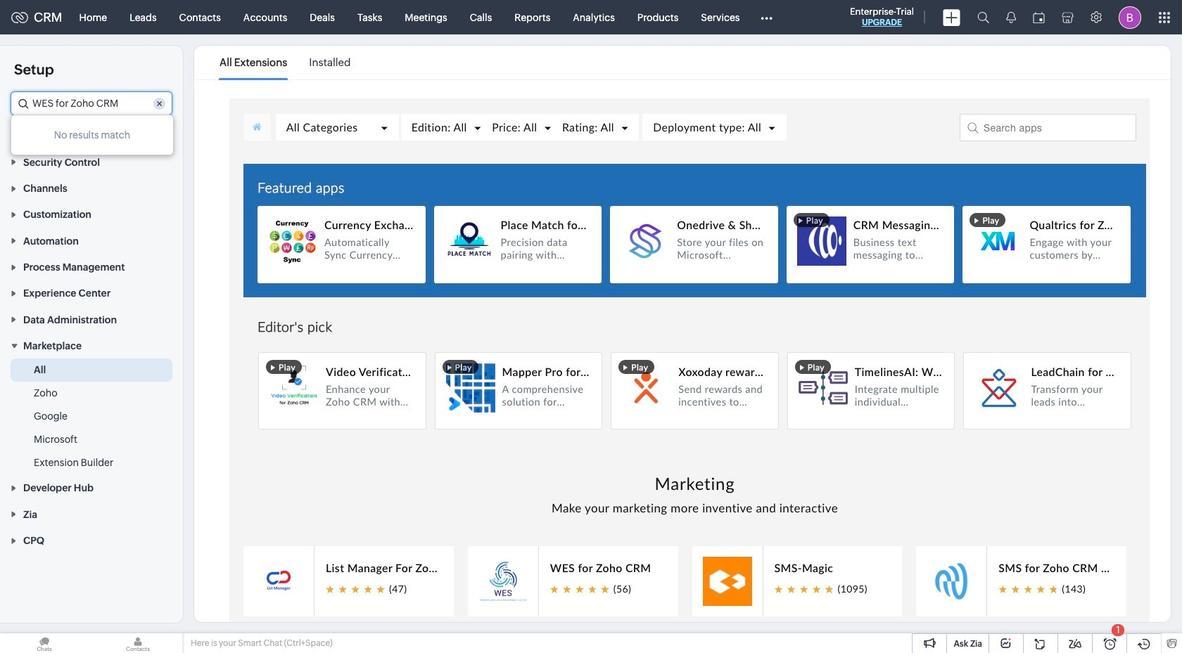 Task type: describe. For each thing, give the bounding box(es) containing it.
search element
[[969, 0, 998, 34]]

contacts image
[[94, 634, 182, 654]]

signals image
[[1006, 11, 1016, 23]]

create menu element
[[935, 0, 969, 34]]

profile image
[[1119, 6, 1141, 29]]

search image
[[977, 11, 989, 23]]



Task type: vqa. For each thing, say whether or not it's contained in the screenshot.
Leota Dilliard (Sample)
no



Task type: locate. For each thing, give the bounding box(es) containing it.
calendar image
[[1033, 12, 1045, 23]]

logo image
[[11, 12, 28, 23]]

list box
[[11, 119, 173, 126]]

profile element
[[1111, 0, 1150, 34]]

region
[[0, 359, 183, 475]]

Other Modules field
[[751, 6, 782, 29]]

None field
[[11, 91, 172, 115]]

signals element
[[998, 0, 1025, 34]]

Search text field
[[11, 92, 172, 115]]

create menu image
[[943, 9, 961, 26]]

chats image
[[0, 634, 89, 654]]



